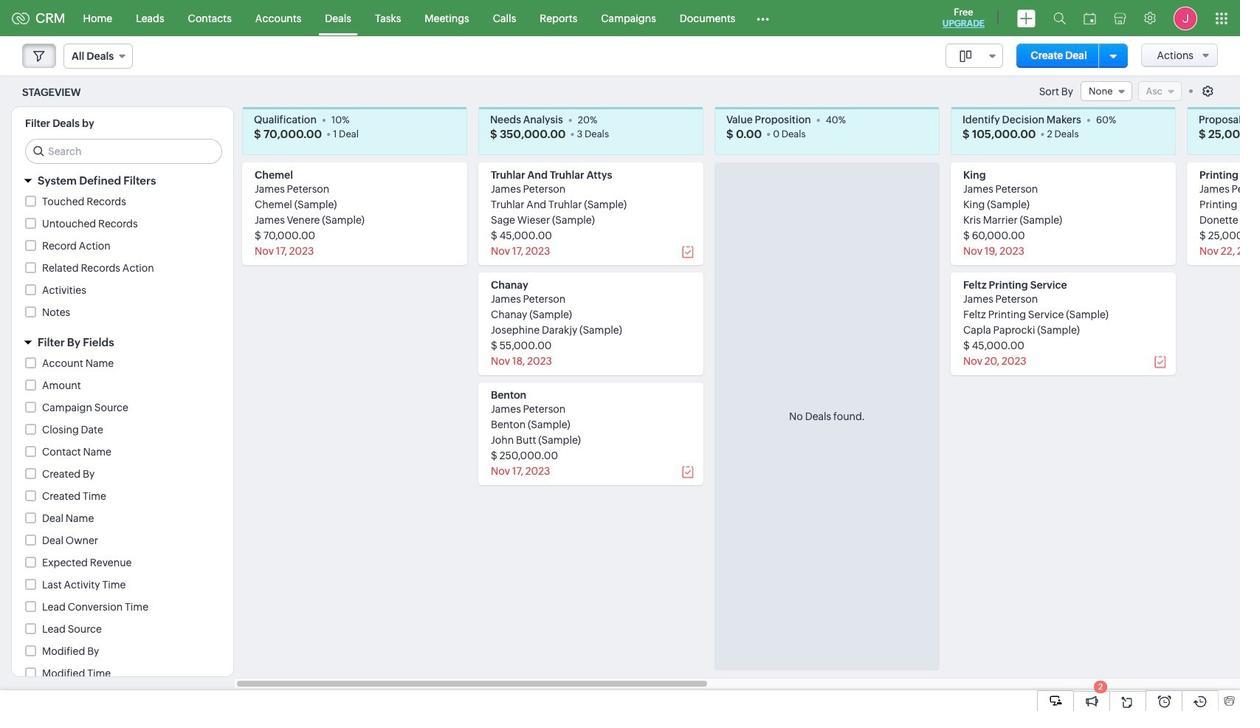 Task type: describe. For each thing, give the bounding box(es) containing it.
size image
[[960, 49, 972, 63]]

create menu element
[[1009, 0, 1045, 36]]

none field "size"
[[946, 44, 1004, 68]]

profile image
[[1175, 6, 1198, 30]]

profile element
[[1166, 0, 1207, 36]]

search element
[[1045, 0, 1076, 36]]



Task type: locate. For each thing, give the bounding box(es) containing it.
None field
[[64, 44, 133, 69], [946, 44, 1004, 68], [1081, 81, 1133, 101], [64, 44, 133, 69], [1081, 81, 1133, 101]]

logo image
[[12, 12, 30, 24]]

Other Modules field
[[748, 6, 780, 30]]

calendar image
[[1084, 12, 1097, 24]]

create menu image
[[1018, 9, 1036, 27]]

Search text field
[[26, 140, 222, 163]]

search image
[[1054, 12, 1067, 24]]



Task type: vqa. For each thing, say whether or not it's contained in the screenshot.
logo
yes



